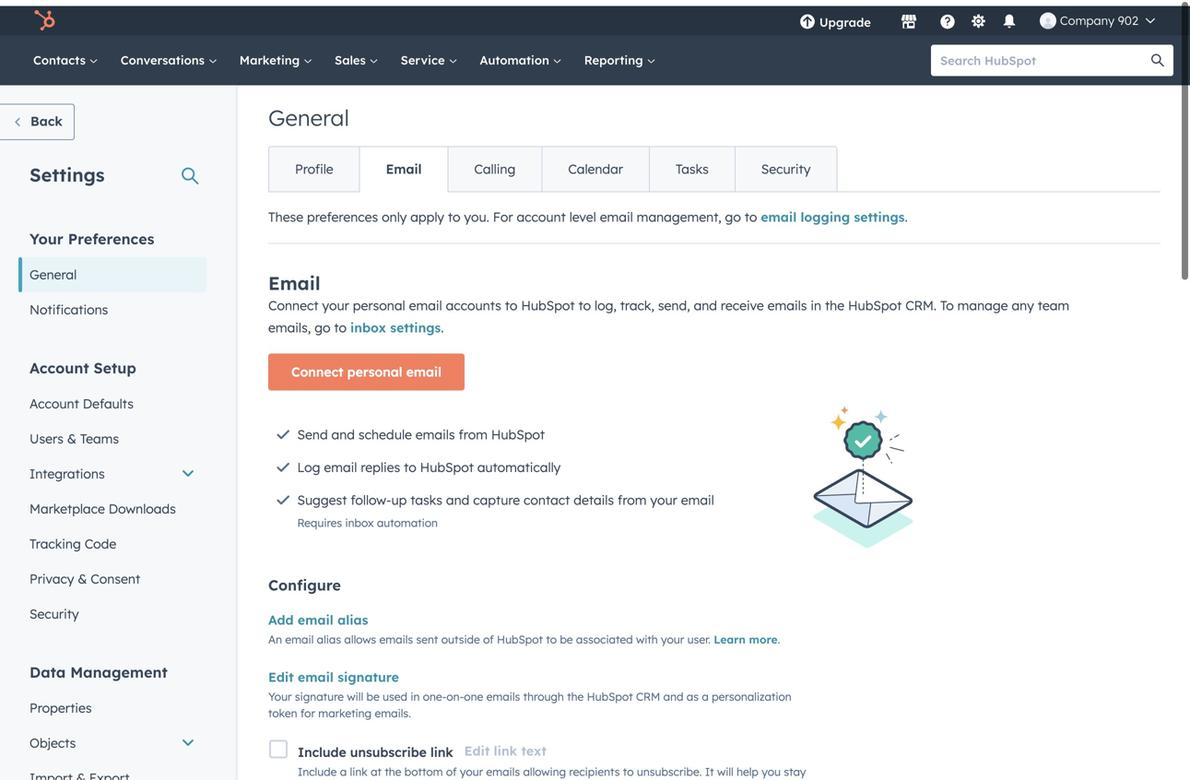 Task type: locate. For each thing, give the bounding box(es) containing it.
notifications button
[[994, 0, 1025, 30]]

properties
[[30, 694, 92, 710]]

hubspot up edit email signature your signature will be used in one-on-one emails through the hubspot crm and as a personalization token for marketing emails.
[[497, 627, 543, 640]]

contact
[[524, 486, 570, 502]]

your left preferences
[[30, 224, 63, 242]]

and right send
[[332, 420, 355, 437]]

0 vertical spatial with
[[636, 627, 658, 640]]

security up logging
[[761, 155, 811, 171]]

hubspot image
[[33, 4, 55, 26]]

1 vertical spatial a
[[340, 759, 347, 772]]

0 horizontal spatial with
[[353, 775, 375, 780]]

email inside connect personal email button
[[406, 358, 442, 374]]

link left the "text"
[[494, 737, 517, 753]]

1 vertical spatial general
[[30, 260, 77, 277]]

data management
[[30, 657, 168, 675]]

allowing
[[523, 759, 566, 772]]

email inside edit email signature your signature will be used in one-on-one emails through the hubspot crm and as a personalization token for marketing emails.
[[298, 663, 334, 679]]

to right emails,
[[334, 313, 347, 330]]

edit up improve
[[464, 737, 490, 753]]

1 vertical spatial .
[[441, 313, 444, 330]]

security inside account setup element
[[30, 600, 79, 616]]

crm
[[636, 684, 660, 697]]

to right recipients
[[623, 759, 634, 772]]

account for account defaults
[[30, 390, 79, 406]]

1 vertical spatial settings
[[390, 313, 441, 330]]

your inside edit email signature your signature will be used in one-on-one emails through the hubspot crm and as a personalization token for marketing emails.
[[268, 684, 292, 697]]

management
[[70, 657, 168, 675]]

0 horizontal spatial your
[[30, 224, 63, 242]]

email logging settings link
[[761, 203, 905, 219]]

reporting link
[[573, 30, 667, 79]]

details
[[574, 486, 614, 502]]

to left associated
[[546, 627, 557, 640]]

privacy & consent
[[30, 565, 140, 581]]

company 902 button
[[1029, 0, 1166, 30]]

receive
[[721, 291, 764, 307]]

. right logging
[[905, 203, 908, 219]]

1 vertical spatial edit
[[464, 737, 490, 753]]

and inside suggest follow-up tasks and capture contact details from your email requires inbox automation
[[446, 486, 470, 502]]

1 horizontal spatial your
[[268, 684, 292, 697]]

0 horizontal spatial of
[[446, 759, 457, 772]]

stay
[[784, 759, 806, 772]]

1 vertical spatial with
[[353, 775, 375, 780]]

your right details
[[650, 486, 678, 502]]

and inside the edit link text include a link at the bottom of your emails allowing recipients to unsubscribe. it will help you stay compliant with local spam laws and improve deliverability.
[[464, 775, 484, 780]]

email inside email link
[[386, 155, 422, 171]]

0 horizontal spatial general
[[30, 260, 77, 277]]

learn
[[714, 627, 746, 640]]

signature
[[338, 663, 399, 679], [295, 684, 344, 697]]

1 horizontal spatial from
[[618, 486, 647, 502]]

0 vertical spatial will
[[347, 684, 363, 697]]

edit inside edit email signature your signature will be used in one-on-one emails through the hubspot crm and as a personalization token for marketing emails.
[[268, 663, 294, 679]]

from
[[459, 420, 488, 437], [618, 486, 647, 502]]

to inside add email alias an email alias allows emails sent outside of hubspot to be associated with your user. learn more .
[[546, 627, 557, 640]]

1 horizontal spatial security
[[761, 155, 811, 171]]

the inside edit email signature your signature will be used in one-on-one emails through the hubspot crm and as a personalization token for marketing emails.
[[567, 684, 584, 697]]

service
[[401, 47, 448, 62]]

edit inside the edit link text include a link at the bottom of your emails allowing recipients to unsubscribe. it will help you stay compliant with local spam laws and improve deliverability.
[[464, 737, 490, 753]]

improve
[[487, 775, 529, 780]]

account defaults
[[30, 390, 134, 406]]

0 vertical spatial of
[[483, 627, 494, 640]]

account up the account defaults
[[30, 353, 89, 371]]

connect inside connect your personal email accounts to hubspot to log, track, send, and receive emails in the hubspot crm. to manage any team emails, go to
[[268, 291, 319, 307]]

one
[[464, 684, 483, 697]]

0 horizontal spatial email
[[268, 266, 320, 289]]

navigation
[[268, 140, 838, 186]]

your
[[30, 224, 63, 242], [268, 684, 292, 697]]

to right replies
[[404, 453, 417, 469]]

reporting
[[584, 47, 647, 62]]

1 vertical spatial in
[[411, 684, 420, 697]]

of right outside
[[483, 627, 494, 640]]

learn more link
[[714, 627, 778, 640]]

connect inside connect personal email button
[[291, 358, 344, 374]]

0 horizontal spatial security link
[[18, 591, 207, 626]]

your up token
[[268, 684, 292, 697]]

your left user.
[[661, 627, 684, 640]]

help image
[[939, 8, 956, 25]]

personal inside connect personal email button
[[347, 358, 403, 374]]

settings right logging
[[854, 203, 905, 219]]

1 horizontal spatial .
[[778, 627, 780, 640]]

to right accounts
[[505, 291, 518, 307]]

1 horizontal spatial the
[[567, 684, 584, 697]]

will inside the edit link text include a link at the bottom of your emails allowing recipients to unsubscribe. it will help you stay compliant with local spam laws and improve deliverability.
[[717, 759, 734, 772]]

1 horizontal spatial edit
[[464, 737, 490, 753]]

of inside add email alias an email alias allows emails sent outside of hubspot to be associated with your user. learn more .
[[483, 627, 494, 640]]

profile
[[295, 155, 333, 171]]

in left one-
[[411, 684, 420, 697]]

hubspot left crm at the right
[[587, 684, 633, 697]]

include unsubscribe link
[[298, 738, 453, 754]]

marketplaces image
[[901, 8, 917, 25]]

1 horizontal spatial in
[[811, 291, 822, 307]]

inbox down follow-
[[345, 510, 374, 524]]

contacts link
[[22, 30, 109, 79]]

general
[[268, 98, 349, 125], [30, 260, 77, 277]]

inbox inside suggest follow-up tasks and capture contact details from your email requires inbox automation
[[345, 510, 374, 524]]

back
[[30, 107, 63, 123]]

general up notifications
[[30, 260, 77, 277]]

with inside the edit link text include a link at the bottom of your emails allowing recipients to unsubscribe. it will help you stay compliant with local spam laws and improve deliverability.
[[353, 775, 375, 780]]

account setup element
[[18, 352, 207, 626]]

. up connect personal email
[[441, 313, 444, 330]]

a
[[702, 684, 709, 697], [340, 759, 347, 772]]

0 horizontal spatial security
[[30, 600, 79, 616]]

. right learn
[[778, 627, 780, 640]]

on-
[[447, 684, 464, 697]]

hubspot up automatically
[[491, 420, 545, 437]]

2 include from the top
[[298, 759, 337, 772]]

emails
[[768, 291, 807, 307], [416, 420, 455, 437], [379, 627, 413, 640], [486, 684, 520, 697], [486, 759, 520, 772]]

account up the users
[[30, 390, 79, 406]]

1 vertical spatial from
[[618, 486, 647, 502]]

& right the users
[[67, 425, 76, 441]]

security for the bottom the security link
[[30, 600, 79, 616]]

link up bottom at the left bottom of the page
[[431, 738, 453, 754]]

0 vertical spatial go
[[725, 203, 741, 219]]

your inside add email alias an email alias allows emails sent outside of hubspot to be associated with your user. learn more .
[[661, 627, 684, 640]]

emails inside connect your personal email accounts to hubspot to log, track, send, and receive emails in the hubspot crm. to manage any team emails, go to
[[768, 291, 807, 307]]

general inside general link
[[30, 260, 77, 277]]

personal up inbox settings link
[[353, 291, 405, 307]]

emails left sent
[[379, 627, 413, 640]]

your inside the edit link text include a link at the bottom of your emails allowing recipients to unsubscribe. it will help you stay compliant with local spam laws and improve deliverability.
[[460, 759, 483, 772]]

1 vertical spatial security
[[30, 600, 79, 616]]

1 vertical spatial &
[[78, 565, 87, 581]]

in
[[811, 291, 822, 307], [411, 684, 420, 697]]

and right send,
[[694, 291, 717, 307]]

as
[[687, 684, 699, 697]]

connect
[[268, 291, 319, 307], [291, 358, 344, 374]]

company
[[1060, 7, 1115, 22]]

deliverability.
[[532, 775, 601, 780]]

1 horizontal spatial will
[[717, 759, 734, 772]]

preferences
[[307, 203, 378, 219]]

0 horizontal spatial the
[[385, 759, 401, 772]]

a inside edit email signature your signature will be used in one-on-one emails through the hubspot crm and as a personalization token for marketing emails.
[[702, 684, 709, 697]]

1 horizontal spatial &
[[78, 565, 87, 581]]

link left at
[[350, 759, 368, 772]]

and inside connect your personal email accounts to hubspot to log, track, send, and receive emails in the hubspot crm. to manage any team emails, go to
[[694, 291, 717, 307]]

0 vertical spatial your
[[30, 224, 63, 242]]

2 horizontal spatial link
[[494, 737, 517, 753]]

search image
[[1152, 48, 1164, 61]]

notifications
[[30, 296, 108, 312]]

alias down add email alias button
[[317, 627, 341, 640]]

and right tasks
[[446, 486, 470, 502]]

account
[[30, 353, 89, 371], [30, 390, 79, 406]]

0 vertical spatial the
[[825, 291, 845, 307]]

1 horizontal spatial security link
[[735, 141, 837, 185]]

0 vertical spatial security
[[761, 155, 811, 171]]

tasks link
[[649, 141, 735, 185]]

from right details
[[618, 486, 647, 502]]

of up laws
[[446, 759, 457, 772]]

0 vertical spatial edit
[[268, 663, 294, 679]]

emails inside the edit link text include a link at the bottom of your emails allowing recipients to unsubscribe. it will help you stay compliant with local spam laws and improve deliverability.
[[486, 759, 520, 772]]

in inside connect your personal email accounts to hubspot to log, track, send, and receive emails in the hubspot crm. to manage any team emails, go to
[[811, 291, 822, 307]]

compliant
[[298, 775, 350, 780]]

0 horizontal spatial will
[[347, 684, 363, 697]]

your up laws
[[460, 759, 483, 772]]

0 vertical spatial &
[[67, 425, 76, 441]]

1 vertical spatial of
[[446, 759, 457, 772]]

1 vertical spatial connect
[[291, 358, 344, 374]]

0 horizontal spatial &
[[67, 425, 76, 441]]

1 horizontal spatial email
[[386, 155, 422, 171]]

edit email signature your signature will be used in one-on-one emails through the hubspot crm and as a personalization token for marketing emails.
[[268, 663, 792, 714]]

your up connect personal email
[[322, 291, 349, 307]]

0 vertical spatial include
[[298, 738, 346, 754]]

1 vertical spatial the
[[567, 684, 584, 697]]

data management element
[[18, 656, 207, 780]]

the
[[825, 291, 845, 307], [567, 684, 584, 697], [385, 759, 401, 772]]

link
[[494, 737, 517, 753], [431, 738, 453, 754], [350, 759, 368, 772]]

from up log email replies to hubspot automatically
[[459, 420, 488, 437]]

account setup
[[30, 353, 136, 371]]

replies
[[361, 453, 400, 469]]

0 horizontal spatial edit
[[268, 663, 294, 679]]

marketing
[[318, 700, 372, 714]]

to
[[940, 291, 954, 307]]

settings
[[854, 203, 905, 219], [390, 313, 441, 330]]

emails right one
[[486, 684, 520, 697]]

security link up logging
[[735, 141, 837, 185]]

0 horizontal spatial go
[[315, 313, 331, 330]]

0 horizontal spatial .
[[441, 313, 444, 330]]

menu
[[786, 0, 1168, 30]]

be left associated
[[560, 627, 573, 640]]

inbox settings link
[[350, 313, 441, 330]]

0 horizontal spatial from
[[459, 420, 488, 437]]

emails up log email replies to hubspot automatically
[[416, 420, 455, 437]]

the right the through
[[567, 684, 584, 697]]

for
[[493, 203, 513, 219]]

0 vertical spatial from
[[459, 420, 488, 437]]

connect your personal email accounts to hubspot to log, track, send, and receive emails in the hubspot crm. to manage any team emails, go to
[[268, 291, 1070, 330]]

2 vertical spatial .
[[778, 627, 780, 640]]

be left used
[[367, 684, 380, 697]]

go right management,
[[725, 203, 741, 219]]

and right laws
[[464, 775, 484, 780]]

automation
[[480, 47, 553, 62]]

emails,
[[268, 313, 311, 330]]

2 horizontal spatial the
[[825, 291, 845, 307]]

settings up connect personal email
[[390, 313, 441, 330]]

a up compliant
[[340, 759, 347, 772]]

emails right receive
[[768, 291, 807, 307]]

0 horizontal spatial a
[[340, 759, 347, 772]]

1 horizontal spatial go
[[725, 203, 741, 219]]

go right emails,
[[315, 313, 331, 330]]

1 vertical spatial your
[[268, 684, 292, 697]]

up
[[391, 486, 407, 502]]

from inside suggest follow-up tasks and capture contact details from your email requires inbox automation
[[618, 486, 647, 502]]

personal down inbox settings link
[[347, 358, 403, 374]]

emails up improve
[[486, 759, 520, 772]]

1 horizontal spatial a
[[702, 684, 709, 697]]

0 horizontal spatial be
[[367, 684, 380, 697]]

alias
[[338, 606, 368, 622], [317, 627, 341, 640]]

send and schedule emails from hubspot
[[297, 420, 545, 437]]

settings image
[[970, 8, 987, 24]]

1 vertical spatial will
[[717, 759, 734, 772]]

1 vertical spatial personal
[[347, 358, 403, 374]]

for
[[300, 700, 315, 714]]

in right receive
[[811, 291, 822, 307]]

inbox up connect personal email
[[350, 313, 386, 330]]

with down at
[[353, 775, 375, 780]]

& for privacy
[[78, 565, 87, 581]]

0 vertical spatial security link
[[735, 141, 837, 185]]

1 horizontal spatial be
[[560, 627, 573, 640]]

0 vertical spatial personal
[[353, 291, 405, 307]]

profile link
[[269, 141, 359, 185]]

any
[[1012, 291, 1034, 307]]

1 vertical spatial account
[[30, 390, 79, 406]]

0 horizontal spatial in
[[411, 684, 420, 697]]

2 vertical spatial the
[[385, 759, 401, 772]]

privacy
[[30, 565, 74, 581]]

help button
[[932, 0, 963, 30]]

1 vertical spatial inbox
[[345, 510, 374, 524]]

0 vertical spatial connect
[[268, 291, 319, 307]]

apply
[[411, 203, 444, 219]]

0 vertical spatial inbox
[[350, 313, 386, 330]]

1 horizontal spatial of
[[483, 627, 494, 640]]

unsubscribe.
[[637, 759, 702, 772]]

0 vertical spatial in
[[811, 291, 822, 307]]

menu item
[[884, 0, 888, 30]]

connect down emails,
[[291, 358, 344, 374]]

0 horizontal spatial settings
[[390, 313, 441, 330]]

to inside the edit link text include a link at the bottom of your emails allowing recipients to unsubscribe. it will help you stay compliant with local spam laws and improve deliverability.
[[623, 759, 634, 772]]

security link
[[735, 141, 837, 185], [18, 591, 207, 626]]

0 vertical spatial .
[[905, 203, 908, 219]]

account for account setup
[[30, 353, 89, 371]]

the left the crm.
[[825, 291, 845, 307]]

connect for connect your personal email accounts to hubspot to log, track, send, and receive emails in the hubspot crm. to manage any team emails, go to
[[268, 291, 319, 307]]

to right management,
[[745, 203, 757, 219]]

edit up token
[[268, 663, 294, 679]]

objects button
[[18, 720, 207, 755]]

1 vertical spatial go
[[315, 313, 331, 330]]

security link down consent
[[18, 591, 207, 626]]

alias up allows at the bottom left of the page
[[338, 606, 368, 622]]

1 account from the top
[[30, 353, 89, 371]]

hubspot inside add email alias an email alias allows emails sent outside of hubspot to be associated with your user. learn more .
[[497, 627, 543, 640]]

. inside add email alias an email alias allows emails sent outside of hubspot to be associated with your user. learn more .
[[778, 627, 780, 640]]

0 vertical spatial account
[[30, 353, 89, 371]]

0 vertical spatial email
[[386, 155, 422, 171]]

with
[[636, 627, 658, 640], [353, 775, 375, 780]]

a right 'as'
[[702, 684, 709, 697]]

schedule
[[359, 420, 412, 437]]

in inside edit email signature your signature will be used in one-on-one emails through the hubspot crm and as a personalization token for marketing emails.
[[411, 684, 420, 697]]

account
[[517, 203, 566, 219]]

will
[[347, 684, 363, 697], [717, 759, 734, 772]]

go
[[725, 203, 741, 219], [315, 313, 331, 330]]

1 vertical spatial alias
[[317, 627, 341, 640]]

the inside the edit link text include a link at the bottom of your emails allowing recipients to unsubscribe. it will help you stay compliant with local spam laws and improve deliverability.
[[385, 759, 401, 772]]

navigation containing profile
[[268, 140, 838, 186]]

email
[[600, 203, 633, 219], [761, 203, 797, 219], [409, 291, 442, 307], [406, 358, 442, 374], [324, 453, 357, 469], [681, 486, 714, 502], [298, 606, 334, 622], [285, 627, 314, 640], [298, 663, 334, 679]]

0 vertical spatial alias
[[338, 606, 368, 622]]

the up local
[[385, 759, 401, 772]]

connect for connect personal email
[[291, 358, 344, 374]]

suggest follow-up tasks and capture contact details from your email requires inbox automation
[[297, 486, 714, 524]]

and left 'as'
[[663, 684, 684, 697]]

1 horizontal spatial general
[[268, 98, 349, 125]]

email up emails,
[[268, 266, 320, 289]]

account inside account defaults link
[[30, 390, 79, 406]]

security for right the security link
[[761, 155, 811, 171]]

general up profile
[[268, 98, 349, 125]]

connect up emails,
[[268, 291, 319, 307]]

1 vertical spatial include
[[298, 759, 337, 772]]

email up only on the left top
[[386, 155, 422, 171]]

signature up for
[[295, 684, 344, 697]]

security down privacy
[[30, 600, 79, 616]]

hubspot inside edit email signature your signature will be used in one-on-one emails through the hubspot crm and as a personalization token for marketing emails.
[[587, 684, 633, 697]]

2 account from the top
[[30, 390, 79, 406]]

with right associated
[[636, 627, 658, 640]]

0 vertical spatial a
[[702, 684, 709, 697]]

preferences
[[68, 224, 154, 242]]

emails inside edit email signature your signature will be used in one-on-one emails through the hubspot crm and as a personalization token for marketing emails.
[[486, 684, 520, 697]]

signature up used
[[338, 663, 399, 679]]

will up marketing
[[347, 684, 363, 697]]

1 horizontal spatial with
[[636, 627, 658, 640]]

0 vertical spatial be
[[560, 627, 573, 640]]

will right "it" at the right of the page
[[717, 759, 734, 772]]

& right privacy
[[78, 565, 87, 581]]

1 vertical spatial be
[[367, 684, 380, 697]]

0 vertical spatial settings
[[854, 203, 905, 219]]



Task type: describe. For each thing, give the bounding box(es) containing it.
and inside edit email signature your signature will be used in one-on-one emails through the hubspot crm and as a personalization token for marketing emails.
[[663, 684, 684, 697]]

go inside connect your personal email accounts to hubspot to log, track, send, and receive emails in the hubspot crm. to manage any team emails, go to
[[315, 313, 331, 330]]

users & teams
[[30, 425, 119, 441]]

Search HubSpot search field
[[931, 39, 1157, 70]]

hubspot left log,
[[521, 291, 575, 307]]

a inside the edit link text include a link at the bottom of your emails allowing recipients to unsubscribe. it will help you stay compliant with local spam laws and improve deliverability.
[[340, 759, 347, 772]]

2 horizontal spatial .
[[905, 203, 908, 219]]

used
[[383, 684, 408, 697]]

follow-
[[351, 486, 391, 502]]

send
[[297, 420, 328, 437]]

code
[[85, 530, 116, 546]]

an
[[268, 627, 282, 640]]

tracking
[[30, 530, 81, 546]]

edit for email
[[268, 663, 294, 679]]

hubspot left the crm.
[[848, 291, 902, 307]]

marketing
[[240, 47, 303, 62]]

1 horizontal spatial link
[[431, 738, 453, 754]]

through
[[523, 684, 564, 697]]

personal inside connect your personal email accounts to hubspot to log, track, send, and receive emails in the hubspot crm. to manage any team emails, go to
[[353, 291, 405, 307]]

personalization
[[712, 684, 792, 697]]

0 horizontal spatial link
[[350, 759, 368, 772]]

marketplace
[[30, 495, 105, 511]]

connect personal email
[[291, 358, 442, 374]]

local
[[378, 775, 402, 780]]

sales
[[335, 47, 369, 62]]

be inside edit email signature your signature will be used in one-on-one emails through the hubspot crm and as a personalization token for marketing emails.
[[367, 684, 380, 697]]

user.
[[687, 627, 711, 640]]

include inside the edit link text include a link at the bottom of your emails allowing recipients to unsubscribe. it will help you stay compliant with local spam laws and improve deliverability.
[[298, 759, 337, 772]]

tasks
[[411, 486, 443, 502]]

log email replies to hubspot automatically
[[297, 453, 561, 469]]

tasks
[[676, 155, 709, 171]]

0 vertical spatial general
[[268, 98, 349, 125]]

outside
[[441, 627, 480, 640]]

settings
[[30, 157, 105, 180]]

menu containing company 902
[[786, 0, 1168, 30]]

calendar
[[568, 155, 623, 171]]

accounts
[[446, 291, 501, 307]]

with inside add email alias an email alias allows emails sent outside of hubspot to be associated with your user. learn more .
[[636, 627, 658, 640]]

marketing link
[[228, 30, 324, 79]]

automation link
[[469, 30, 573, 79]]

consent
[[91, 565, 140, 581]]

allows
[[344, 627, 376, 640]]

be inside add email alias an email alias allows emails sent outside of hubspot to be associated with your user. learn more .
[[560, 627, 573, 640]]

only
[[382, 203, 407, 219]]

calling
[[474, 155, 516, 171]]

automation
[[377, 510, 438, 524]]

teams
[[80, 425, 119, 441]]

track,
[[620, 291, 655, 307]]

email inside connect your personal email accounts to hubspot to log, track, send, and receive emails in the hubspot crm. to manage any team emails, go to
[[409, 291, 442, 307]]

notifications image
[[1001, 8, 1018, 25]]

edit link text include a link at the bottom of your emails allowing recipients to unsubscribe. it will help you stay compliant with local spam laws and improve deliverability.
[[298, 737, 806, 780]]

level
[[570, 203, 596, 219]]

marketplaces button
[[890, 0, 928, 30]]

1 vertical spatial security link
[[18, 591, 207, 626]]

of inside the edit link text include a link at the bottom of your emails allowing recipients to unsubscribe. it will help you stay compliant with local spam laws and improve deliverability.
[[446, 759, 457, 772]]

management,
[[637, 203, 722, 219]]

calling link
[[448, 141, 542, 185]]

back link
[[0, 98, 75, 134]]

capture
[[473, 486, 520, 502]]

logging
[[801, 203, 850, 219]]

to left log,
[[579, 291, 591, 307]]

you.
[[464, 203, 489, 219]]

your preferences element
[[18, 223, 207, 321]]

add
[[268, 606, 294, 622]]

log,
[[595, 291, 617, 307]]

your inside suggest follow-up tasks and capture contact details from your email requires inbox automation
[[650, 486, 678, 502]]

unsubscribe
[[350, 738, 427, 754]]

the inside connect your personal email accounts to hubspot to log, track, send, and receive emails in the hubspot crm. to manage any team emails, go to
[[825, 291, 845, 307]]

email inside suggest follow-up tasks and capture contact details from your email requires inbox automation
[[681, 486, 714, 502]]

to left you.
[[448, 203, 461, 219]]

0 vertical spatial signature
[[338, 663, 399, 679]]

one-
[[423, 684, 447, 697]]

users & teams link
[[18, 415, 207, 450]]

log
[[297, 453, 320, 469]]

marketplace downloads
[[30, 495, 176, 511]]

team
[[1038, 291, 1070, 307]]

will inside edit email signature your signature will be used in one-on-one emails through the hubspot crm and as a personalization token for marketing emails.
[[347, 684, 363, 697]]

settings link
[[967, 5, 990, 24]]

configure
[[268, 570, 341, 588]]

tracking code link
[[18, 520, 207, 556]]

integrations button
[[18, 450, 207, 485]]

edit for link
[[464, 737, 490, 753]]

& for users
[[67, 425, 76, 441]]

inbox settings .
[[350, 313, 444, 330]]

manage
[[958, 291, 1008, 307]]

your inside connect your personal email accounts to hubspot to log, track, send, and receive emails in the hubspot crm. to manage any team emails, go to
[[322, 291, 349, 307]]

upgrade
[[819, 9, 871, 24]]

hubspot link
[[22, 4, 69, 26]]

text
[[521, 737, 547, 753]]

company 902
[[1060, 7, 1139, 22]]

edit link text button
[[464, 734, 547, 756]]

1 vertical spatial email
[[268, 266, 320, 289]]

email link
[[359, 141, 448, 185]]

conversations link
[[109, 30, 228, 79]]

add email alias an email alias allows emails sent outside of hubspot to be associated with your user. learn more .
[[268, 606, 780, 640]]

associated
[[576, 627, 633, 640]]

it
[[705, 759, 714, 772]]

suggest
[[297, 486, 347, 502]]

902
[[1118, 7, 1139, 22]]

mateo roberts image
[[1040, 6, 1057, 23]]

upgrade image
[[799, 8, 816, 25]]

1 vertical spatial signature
[[295, 684, 344, 697]]

1 include from the top
[[298, 738, 346, 754]]

hubspot up tasks
[[420, 453, 474, 469]]

these preferences only apply to you. for account level email management, go to email logging settings .
[[268, 203, 908, 219]]

these
[[268, 203, 303, 219]]

1 horizontal spatial settings
[[854, 203, 905, 219]]

your inside your preferences element
[[30, 224, 63, 242]]

token
[[268, 700, 297, 714]]

laws
[[438, 775, 461, 780]]

conversations
[[121, 47, 208, 62]]

users
[[30, 425, 64, 441]]

requires
[[297, 510, 342, 524]]

downloads
[[109, 495, 176, 511]]

data
[[30, 657, 66, 675]]

emails inside add email alias an email alias allows emails sent outside of hubspot to be associated with your user. learn more .
[[379, 627, 413, 640]]



Task type: vqa. For each thing, say whether or not it's contained in the screenshot.
the 'Needs'
no



